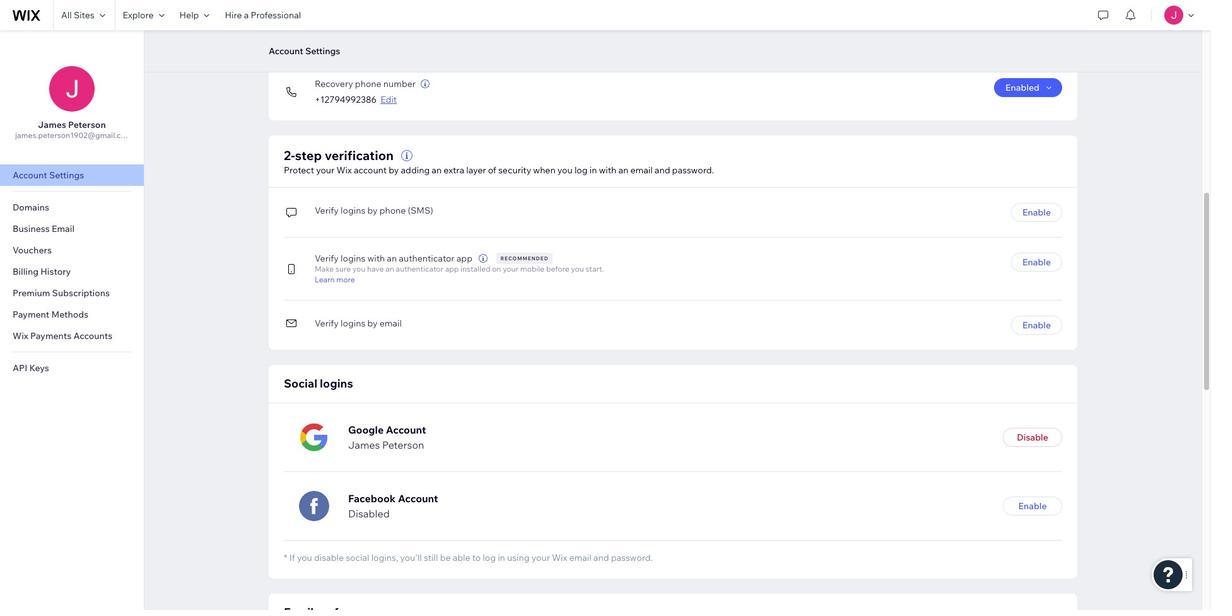 Task type: vqa. For each thing, say whether or not it's contained in the screenshot.
Social
yes



Task type: describe. For each thing, give the bounding box(es) containing it.
security
[[498, 165, 531, 176]]

disabled
[[348, 508, 390, 520]]

2 vertical spatial wix
[[552, 552, 567, 564]]

logins for verify logins by phone (sms)
[[341, 205, 365, 216]]

0 vertical spatial password.
[[672, 165, 714, 176]]

payments
[[30, 331, 71, 342]]

a
[[244, 9, 249, 21]]

accounts
[[73, 331, 112, 342]]

* if you disable social logins, you'll still be able to log in using your wix email and password.
[[284, 552, 653, 564]]

google account james peterson
[[348, 424, 426, 452]]

app up learn more link
[[456, 253, 472, 264]]

peterson inside google account james peterson
[[382, 439, 424, 452]]

account inside facebook account disabled
[[398, 492, 438, 505]]

sites
[[74, 9, 94, 21]]

disable
[[1017, 432, 1048, 444]]

verify for verify logins by email
[[315, 318, 339, 329]]

installed
[[460, 264, 490, 274]]

your inside make sure you have an authenticator app installed on your mobile before you start. learn more
[[503, 264, 519, 274]]

history
[[41, 266, 71, 278]]

logins,
[[371, 552, 398, 564]]

0 horizontal spatial log
[[483, 552, 496, 564]]

1 horizontal spatial log
[[575, 165, 588, 176]]

an inside make sure you have an authenticator app installed on your mobile before you start. learn more
[[385, 264, 394, 274]]

api
[[13, 363, 27, 374]]

1 horizontal spatial and
[[655, 165, 670, 176]]

*
[[284, 552, 287, 564]]

hire a professional link
[[217, 0, 309, 30]]

disable button
[[1003, 428, 1062, 447]]

layer
[[466, 165, 486, 176]]

verify logins by email
[[315, 318, 402, 329]]

when
[[533, 165, 555, 176]]

help
[[179, 9, 199, 21]]

enabled
[[1005, 82, 1039, 93]]

0 vertical spatial phone
[[355, 78, 381, 90]]

password
[[1011, 30, 1051, 42]]

keys
[[29, 363, 49, 374]]

authenticator inside make sure you have an authenticator app installed on your mobile before you start. learn more
[[396, 264, 443, 274]]

payment
[[13, 309, 49, 320]]

social
[[346, 552, 369, 564]]

methods
[[51, 309, 88, 320]]

email
[[52, 223, 74, 235]]

hire
[[225, 9, 242, 21]]

recovery phone number
[[315, 78, 416, 90]]

wix payments accounts link
[[0, 325, 144, 347]]

business
[[13, 223, 50, 235]]

account settings for the account settings link
[[13, 170, 84, 181]]

you right if
[[297, 552, 312, 564]]

professional
[[251, 9, 301, 21]]

if
[[289, 552, 295, 564]]

step
[[295, 148, 322, 163]]

domains
[[13, 202, 49, 213]]

premium
[[13, 288, 50, 299]]

2-
[[284, 148, 295, 163]]

you'll
[[400, 552, 422, 564]]

facebook account disabled
[[348, 492, 438, 520]]

on
[[492, 264, 501, 274]]

social logins
[[284, 377, 353, 391]]

start.
[[586, 264, 604, 274]]

premium subscriptions link
[[0, 283, 144, 304]]

learn more link
[[315, 274, 604, 285]]

to
[[472, 552, 481, 564]]

social
[[284, 377, 317, 391]]

api keys link
[[0, 358, 144, 379]]

have
[[367, 264, 384, 274]]

edit inside edit password button
[[992, 30, 1009, 42]]

sidebar element
[[0, 30, 144, 611]]

billing history
[[13, 266, 71, 278]]

app inside make sure you have an authenticator app installed on your mobile before you start. learn more
[[445, 264, 459, 274]]

0 horizontal spatial and
[[593, 552, 609, 564]]

0 vertical spatial by
[[389, 165, 399, 176]]

all sites
[[61, 9, 94, 21]]

subscriptions
[[52, 288, 110, 299]]

payment methods link
[[0, 304, 144, 325]]

edit password
[[992, 30, 1051, 42]]

premium subscriptions
[[13, 288, 110, 299]]

account
[[354, 165, 387, 176]]

explore
[[123, 9, 154, 21]]

api keys
[[13, 363, 49, 374]]

all
[[61, 9, 72, 21]]

logins for social logins
[[320, 377, 353, 391]]

make sure you have an authenticator app installed on your mobile before you start. learn more
[[315, 264, 604, 284]]

google
[[348, 424, 384, 437]]

billing
[[13, 266, 39, 278]]

1 vertical spatial edit
[[380, 94, 397, 105]]

james inside google account james peterson
[[348, 439, 380, 452]]

settings for account settings button
[[305, 45, 340, 57]]

2-step verification
[[284, 148, 394, 163]]

verify for verify logins with an authenticator app
[[315, 253, 339, 264]]

wix payments accounts
[[13, 331, 112, 342]]

logins for verify logins with an authenticator app
[[341, 253, 365, 264]]

billing history link
[[0, 261, 144, 283]]

still
[[424, 552, 438, 564]]



Task type: locate. For each thing, give the bounding box(es) containing it.
0 vertical spatial log
[[575, 165, 588, 176]]

account inside google account james peterson
[[386, 424, 426, 437]]

1 vertical spatial with
[[367, 253, 385, 264]]

enable button
[[1011, 203, 1062, 222], [1011, 253, 1062, 272], [1011, 316, 1062, 335], [1003, 497, 1062, 516]]

1 vertical spatial settings
[[49, 170, 84, 181]]

edit button
[[380, 94, 397, 105]]

enable
[[1022, 207, 1051, 218], [1022, 257, 1051, 268], [1022, 320, 1051, 331], [1018, 501, 1047, 512]]

peterson up the account settings link
[[68, 119, 106, 131]]

account settings inside the sidebar 'element'
[[13, 170, 84, 181]]

0 horizontal spatial email
[[379, 318, 402, 329]]

verify
[[315, 205, 339, 216], [315, 253, 339, 264], [315, 318, 339, 329]]

protect
[[284, 165, 314, 176]]

james
[[38, 119, 66, 131], [348, 439, 380, 452]]

log right the to
[[483, 552, 496, 564]]

1 vertical spatial by
[[367, 205, 377, 216]]

account settings inside button
[[269, 45, 340, 57]]

hire a professional
[[225, 9, 301, 21]]

logins right social
[[320, 377, 353, 391]]

settings up domains link
[[49, 170, 84, 181]]

2 vertical spatial email
[[569, 552, 591, 564]]

number
[[383, 78, 416, 90]]

authenticator up learn more link
[[399, 253, 455, 264]]

0 horizontal spatial settings
[[49, 170, 84, 181]]

wix down 2-step verification
[[336, 165, 352, 176]]

peterson down google
[[382, 439, 424, 452]]

more
[[336, 275, 355, 284]]

1 vertical spatial email
[[379, 318, 402, 329]]

0 vertical spatial wix
[[336, 165, 352, 176]]

learn
[[315, 275, 335, 284]]

you
[[557, 165, 573, 176], [352, 264, 365, 274], [571, 264, 584, 274], [297, 552, 312, 564]]

1 vertical spatial phone
[[379, 205, 406, 216]]

1 vertical spatial wix
[[13, 331, 28, 342]]

log
[[575, 165, 588, 176], [483, 552, 496, 564]]

0 horizontal spatial edit
[[380, 94, 397, 105]]

wix right using
[[552, 552, 567, 564]]

0 horizontal spatial peterson
[[68, 119, 106, 131]]

1 vertical spatial in
[[498, 552, 505, 564]]

0 vertical spatial verify
[[315, 205, 339, 216]]

0 vertical spatial james
[[38, 119, 66, 131]]

vouchers link
[[0, 240, 144, 261]]

1 vertical spatial your
[[503, 264, 519, 274]]

verify down learn
[[315, 318, 339, 329]]

1 vertical spatial log
[[483, 552, 496, 564]]

app left "installed"
[[445, 264, 459, 274]]

2 horizontal spatial your
[[532, 552, 550, 564]]

2 verify from the top
[[315, 253, 339, 264]]

logins
[[341, 205, 365, 216], [341, 253, 365, 264], [341, 318, 365, 329], [320, 377, 353, 391]]

wix inside the sidebar 'element'
[[13, 331, 28, 342]]

account right facebook
[[398, 492, 438, 505]]

0 horizontal spatial james
[[38, 119, 66, 131]]

facebook
[[348, 492, 396, 505]]

using
[[507, 552, 530, 564]]

2 horizontal spatial wix
[[552, 552, 567, 564]]

(sms)
[[408, 205, 433, 216]]

2 vertical spatial by
[[367, 318, 377, 329]]

+12794992386 edit
[[315, 94, 397, 105]]

1 vertical spatial james
[[348, 439, 380, 452]]

settings
[[305, 45, 340, 57], [49, 170, 84, 181]]

by for email
[[367, 318, 377, 329]]

1 horizontal spatial james
[[348, 439, 380, 452]]

settings inside account settings button
[[305, 45, 340, 57]]

mobile
[[520, 264, 544, 274]]

logins up more
[[341, 253, 365, 264]]

0 horizontal spatial in
[[498, 552, 505, 564]]

phone left (sms)
[[379, 205, 406, 216]]

0 vertical spatial peterson
[[68, 119, 106, 131]]

0 vertical spatial in
[[590, 165, 597, 176]]

0 vertical spatial edit
[[992, 30, 1009, 42]]

phone
[[355, 78, 381, 90], [379, 205, 406, 216]]

you left start.
[[571, 264, 584, 274]]

james inside james peterson james.peterson1902@gmail.com
[[38, 119, 66, 131]]

you right 'sure'
[[352, 264, 365, 274]]

james up the account settings link
[[38, 119, 66, 131]]

account up domains
[[13, 170, 47, 181]]

your right on
[[503, 264, 519, 274]]

1 horizontal spatial peterson
[[382, 439, 424, 452]]

0 vertical spatial email
[[630, 165, 653, 176]]

wix down 'payment'
[[13, 331, 28, 342]]

in right when
[[590, 165, 597, 176]]

of
[[488, 165, 496, 176]]

account down professional
[[269, 45, 303, 57]]

app
[[456, 253, 472, 264], [445, 264, 459, 274]]

business email
[[13, 223, 74, 235]]

business email link
[[0, 218, 144, 240]]

1 vertical spatial verify
[[315, 253, 339, 264]]

settings for the account settings link
[[49, 170, 84, 181]]

log right when
[[575, 165, 588, 176]]

by down account
[[367, 205, 377, 216]]

be
[[440, 552, 451, 564]]

make
[[315, 264, 334, 274]]

recovery
[[315, 78, 353, 90]]

3 verify from the top
[[315, 318, 339, 329]]

1 horizontal spatial with
[[599, 165, 616, 176]]

account settings up domains
[[13, 170, 84, 181]]

disable
[[314, 552, 344, 564]]

peterson inside james peterson james.peterson1902@gmail.com
[[68, 119, 106, 131]]

verify logins by phone (sms)
[[315, 205, 433, 216]]

0 horizontal spatial your
[[316, 165, 335, 176]]

1 vertical spatial account settings
[[13, 170, 84, 181]]

protect your wix account by adding an extra layer of security when you log in with an email and password.
[[284, 165, 714, 176]]

vouchers
[[13, 245, 52, 256]]

verification
[[325, 148, 394, 163]]

account inside account settings button
[[269, 45, 303, 57]]

2 horizontal spatial email
[[630, 165, 653, 176]]

2 vertical spatial verify
[[315, 318, 339, 329]]

able
[[453, 552, 470, 564]]

2 vertical spatial your
[[532, 552, 550, 564]]

0 vertical spatial settings
[[305, 45, 340, 57]]

account settings button
[[262, 42, 347, 61]]

1 horizontal spatial settings
[[305, 45, 340, 57]]

1 horizontal spatial password.
[[672, 165, 714, 176]]

verify logins with an authenticator app
[[315, 253, 472, 264]]

extra
[[444, 165, 464, 176]]

1 horizontal spatial edit
[[992, 30, 1009, 42]]

by for phone
[[367, 205, 377, 216]]

1 horizontal spatial email
[[569, 552, 591, 564]]

your right using
[[532, 552, 550, 564]]

sure
[[336, 264, 351, 274]]

your
[[316, 165, 335, 176], [503, 264, 519, 274], [532, 552, 550, 564]]

enabled button
[[994, 78, 1062, 97]]

edit down number
[[380, 94, 397, 105]]

+12794992386
[[315, 94, 377, 105]]

None text field
[[288, 25, 830, 47]]

0 horizontal spatial password.
[[611, 552, 653, 564]]

1 vertical spatial peterson
[[382, 439, 424, 452]]

in left using
[[498, 552, 505, 564]]

0 vertical spatial your
[[316, 165, 335, 176]]

account settings for account settings button
[[269, 45, 340, 57]]

account inside the account settings link
[[13, 170, 47, 181]]

1 horizontal spatial your
[[503, 264, 519, 274]]

your down 2-step verification
[[316, 165, 335, 176]]

authenticator right have
[[396, 264, 443, 274]]

0 vertical spatial account settings
[[269, 45, 340, 57]]

0 vertical spatial with
[[599, 165, 616, 176]]

1 vertical spatial and
[[593, 552, 609, 564]]

wix
[[336, 165, 352, 176], [13, 331, 28, 342], [552, 552, 567, 564]]

by left adding
[[389, 165, 399, 176]]

james down google
[[348, 439, 380, 452]]

james peterson james.peterson1902@gmail.com
[[15, 119, 132, 140]]

edit password button
[[981, 26, 1062, 45]]

logins for verify logins by email
[[341, 318, 365, 329]]

domains link
[[0, 197, 144, 218]]

verify for verify logins by phone (sms)
[[315, 205, 339, 216]]

payment methods
[[13, 309, 88, 320]]

by
[[389, 165, 399, 176], [367, 205, 377, 216], [367, 318, 377, 329]]

edit left "password"
[[992, 30, 1009, 42]]

you right when
[[557, 165, 573, 176]]

verify up learn
[[315, 253, 339, 264]]

1 horizontal spatial in
[[590, 165, 597, 176]]

peterson
[[68, 119, 106, 131], [382, 439, 424, 452]]

account right google
[[386, 424, 426, 437]]

0 horizontal spatial wix
[[13, 331, 28, 342]]

1 vertical spatial password.
[[611, 552, 653, 564]]

0 horizontal spatial with
[[367, 253, 385, 264]]

help button
[[172, 0, 217, 30]]

account settings link
[[0, 165, 144, 186]]

logins down account
[[341, 205, 365, 216]]

0 horizontal spatial account settings
[[13, 170, 84, 181]]

settings inside the account settings link
[[49, 170, 84, 181]]

account
[[269, 45, 303, 57], [13, 170, 47, 181], [386, 424, 426, 437], [398, 492, 438, 505]]

phone up '+12794992386 edit'
[[355, 78, 381, 90]]

before
[[546, 264, 569, 274]]

in
[[590, 165, 597, 176], [498, 552, 505, 564]]

0 vertical spatial and
[[655, 165, 670, 176]]

adding
[[401, 165, 430, 176]]

recommended
[[500, 255, 549, 262]]

1 horizontal spatial wix
[[336, 165, 352, 176]]

logins down more
[[341, 318, 365, 329]]

1 verify from the top
[[315, 205, 339, 216]]

settings up recovery
[[305, 45, 340, 57]]

by down have
[[367, 318, 377, 329]]

james.peterson1902@gmail.com
[[15, 131, 132, 140]]

verify down 2-step verification
[[315, 205, 339, 216]]

authenticator
[[399, 253, 455, 264], [396, 264, 443, 274]]

account settings up recovery
[[269, 45, 340, 57]]

1 horizontal spatial account settings
[[269, 45, 340, 57]]



